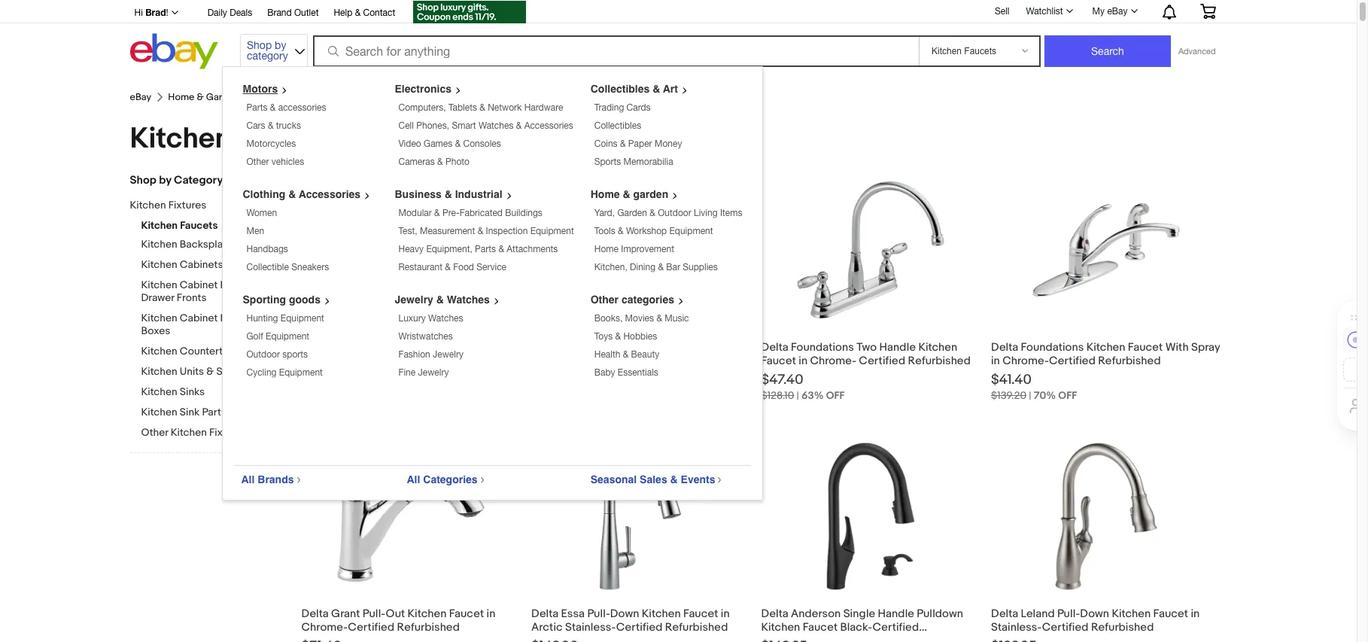 Task type: locate. For each thing, give the bounding box(es) containing it.
shop inside shop by category
[[247, 39, 272, 51]]

equipment inside yard, garden & outdoor living items tools & workshop equipment home improvement kitchen, dining & bar supplies
[[670, 226, 713, 236]]

cabinet down cabinets
[[180, 279, 218, 291]]

parts down kitchen sinks link
[[202, 406, 227, 419]]

2 vertical spatial watches
[[428, 313, 463, 324]]

63%
[[802, 389, 824, 402]]

1 vertical spatial by
[[159, 173, 171, 187]]

delta inside delta foundations two handle kitchen faucet in chrome- certified refurbished $47.40 $128.10 | 63% off
[[761, 340, 789, 355]]

women men handbags collectible sneakers
[[247, 208, 329, 273]]

2 horizontal spatial foundations
[[1021, 340, 1084, 355]]

watches
[[479, 120, 514, 131], [447, 294, 490, 306], [428, 313, 463, 324]]

delta essa pull-down kitchen faucet in arctic stainless-certified refurbished image
[[565, 441, 716, 592]]

parts inside the kitchen fixtures kitchen faucets kitchen backsplashes kitchen cabinets kitchen cabinet doors & drawer fronts kitchen cabinet drawer boxes kitchen countertops kitchen units & sets kitchen sinks kitchen sink parts other kitchen fixtures
[[202, 406, 227, 419]]

2 horizontal spatial other
[[591, 294, 619, 306]]

off right 70%
[[1059, 389, 1077, 402]]

help
[[334, 8, 353, 18]]

cars
[[247, 120, 265, 131]]

garden down home & garden
[[618, 208, 647, 218]]

down for refurbished
[[1081, 607, 1110, 621]]

1 vertical spatial single
[[844, 607, 876, 621]]

2 | from the left
[[1029, 389, 1032, 402]]

0 vertical spatial faucets
[[238, 121, 343, 157]]

golf equipment link
[[247, 331, 309, 342]]

1 horizontal spatial |
[[1029, 389, 1032, 402]]

outdoor up cycling
[[247, 349, 280, 360]]

delta left anderson
[[761, 607, 789, 621]]

| left 70%
[[1029, 389, 1032, 402]]

0 vertical spatial accessories
[[524, 120, 573, 131]]

0 vertical spatial cabinet
[[180, 279, 218, 291]]

certified for delta anderson single handle pulldown kitchen faucet black-certified refurbished
[[873, 620, 919, 635]]

by down brand
[[275, 39, 286, 51]]

faucet inside delta grant pull-out kitchen faucet in chrome-certified refurbished
[[449, 607, 484, 621]]

faucet inside the delta essa pull-down kitchen faucet in arctic stainless-certified refurbished
[[684, 607, 719, 621]]

& right help
[[355, 8, 361, 18]]

in inside the delta essa pull-down kitchen faucet in arctic stainless-certified refurbished
[[721, 607, 730, 621]]

2 all from the left
[[407, 474, 420, 486]]

kitchen fixtures link up trucks
[[256, 91, 326, 103]]

0 vertical spatial single
[[627, 340, 659, 355]]

foundations inside 'delta foundations kitchen faucet with spray in chrome-certified refurbished $41.40 $139.20 | 70% off'
[[1021, 340, 1084, 355]]

fine jewelry link
[[399, 367, 449, 378]]

shop for shop by category
[[130, 173, 156, 187]]

handbags link
[[247, 244, 288, 254]]

|
[[797, 389, 799, 402], [1029, 389, 1032, 402]]

1 horizontal spatial foundations
[[791, 340, 854, 355]]

1 all from the left
[[241, 474, 255, 486]]

delta left grant
[[302, 607, 329, 621]]

down inside the delta essa pull-down kitchen faucet in arctic stainless-certified refurbished
[[610, 607, 640, 621]]

foundations inside delta foundations two handle kitchen faucet in chrome- certified refurbished $47.40 $128.10 | 63% off
[[791, 340, 854, 355]]

off
[[826, 389, 845, 402], [1059, 389, 1077, 402]]

2 vertical spatial other
[[141, 426, 168, 439]]

1 horizontal spatial off
[[1059, 389, 1077, 402]]

watches down the food
[[447, 294, 490, 306]]

accessories inside computers, tablets & network hardware cell phones, smart watches & accessories video games & consoles cameras & photo
[[524, 120, 573, 131]]

certified inside delta grant pull-out kitchen faucet in chrome-certified refurbished
[[348, 620, 395, 635]]

2 horizontal spatial pull-
[[1058, 607, 1081, 621]]

wristwatches link
[[399, 331, 453, 342]]

certified for delta grant pull-out kitchen faucet in chrome-certified refurbished
[[348, 620, 395, 635]]

refurbished inside 'delta foundations kitchen faucet with spray in chrome-certified refurbished $41.40 $139.20 | 70% off'
[[1099, 354, 1161, 368]]

women link
[[247, 208, 277, 218]]

equipment
[[531, 226, 574, 236], [670, 226, 713, 236], [281, 313, 324, 324], [266, 331, 309, 342], [279, 367, 323, 378]]

$41.40
[[991, 372, 1032, 388]]

pull- right leland
[[1058, 607, 1081, 621]]

2 stainless- from the left
[[991, 620, 1042, 635]]

2 horizontal spatial parts
[[475, 244, 496, 254]]

all left categories
[[407, 474, 420, 486]]

refurbished inside delta foundations single handle kitchen faucet in chrome-certified refurbished
[[676, 354, 739, 368]]

cabinet down fronts
[[180, 312, 218, 324]]

single inside delta foundations single handle kitchen faucet in chrome-certified refurbished
[[627, 340, 659, 355]]

in inside delta foundations single handle kitchen faucet in chrome-certified refurbished
[[569, 354, 578, 368]]

& right coins
[[620, 139, 626, 149]]

home & garden
[[168, 91, 239, 103]]

shop for shop ebay refurbished products.
[[314, 248, 340, 263]]

in inside delta grant pull-out kitchen faucet in chrome-certified refurbished
[[487, 607, 496, 621]]

delta anderson single handle pulldown kitchen faucet black-certified refurbished link
[[761, 441, 991, 642]]

drawer up golf
[[220, 312, 253, 324]]

by
[[275, 39, 286, 51], [159, 173, 171, 187]]

2 foundations from the left
[[791, 340, 854, 355]]

delta left the essa
[[532, 607, 559, 621]]

ebay left the home & garden
[[130, 91, 151, 103]]

0 horizontal spatial outdoor
[[247, 349, 280, 360]]

None submit
[[1045, 35, 1171, 67]]

brand outlet link
[[267, 5, 319, 22]]

network
[[488, 102, 522, 113]]

chrome- for kitchen
[[1003, 354, 1050, 368]]

0 horizontal spatial off
[[826, 389, 845, 402]]

down inside delta leland pull-down kitchen faucet in stainless-certified refurbished
[[1081, 607, 1110, 621]]

delta for delta grant pull-out kitchen faucet in chrome-certified refurbished
[[302, 607, 329, 621]]

hi brad !
[[134, 7, 168, 18]]

delta for delta foundations two handle kitchen faucet in chrome- certified refurbished $47.40 $128.10 | 63% off
[[761, 340, 789, 355]]

delta left toys
[[532, 340, 559, 355]]

ebay inside account navigation
[[1108, 6, 1128, 17]]

faucets inside the kitchen fixtures kitchen faucets kitchen backsplashes kitchen cabinets kitchen cabinet doors & drawer fronts kitchen cabinet drawer boxes kitchen countertops kitchen units & sets kitchen sinks kitchen sink parts other kitchen fixtures
[[180, 219, 218, 232]]

2 pull- from the left
[[588, 607, 610, 621]]

seasonal sales & events
[[591, 474, 716, 486]]

sets
[[216, 365, 238, 378]]

collectibles up trading cards link
[[591, 83, 650, 95]]

off for $41.40
[[1059, 389, 1077, 402]]

| inside delta foundations two handle kitchen faucet in chrome- certified refurbished $47.40 $128.10 | 63% off
[[797, 389, 799, 402]]

pull- for essa
[[588, 607, 610, 621]]

home
[[314, 210, 363, 233]]

certified for delta foundations kitchen faucet with spray in chrome-certified refurbished $41.40 $139.20 | 70% off
[[1049, 354, 1096, 368]]

0 horizontal spatial down
[[610, 607, 640, 621]]

delta inside delta grant pull-out kitchen faucet in chrome-certified refurbished
[[302, 607, 329, 621]]

dining
[[630, 262, 656, 273]]

0 horizontal spatial ebay
[[130, 91, 151, 103]]

jewelry & watches link
[[395, 294, 506, 306]]

essa
[[561, 607, 585, 621]]

3 foundations from the left
[[1021, 340, 1084, 355]]

trading cards link
[[595, 102, 651, 113]]

0 horizontal spatial faucets
[[180, 219, 218, 232]]

in for delta leland pull-down kitchen faucet in stainless-certified refurbished
[[1191, 607, 1200, 621]]

1 | from the left
[[797, 389, 799, 402]]

0 vertical spatial parts
[[247, 102, 268, 113]]

1 vertical spatial kitchen fixtures link
[[130, 199, 273, 213]]

delta inside 'delta foundations kitchen faucet with spray in chrome-certified refurbished $41.40 $139.20 | 70% off'
[[991, 340, 1019, 355]]

& up luxury watches link
[[436, 294, 444, 306]]

tools & workshop equipment link
[[595, 226, 713, 236]]

in for delta essa pull-down kitchen faucet in arctic stainless-certified refurbished
[[721, 607, 730, 621]]

ebay down home
[[343, 248, 367, 263]]

certified inside delta foundations single handle kitchen faucet in chrome-certified refurbished
[[627, 354, 674, 368]]

1 vertical spatial drawer
[[220, 312, 253, 324]]

ebay for shop ebay refurbished products.
[[343, 248, 367, 263]]

handle right two
[[880, 340, 916, 355]]

delta inside the delta essa pull-down kitchen faucet in arctic stainless-certified refurbished
[[532, 607, 559, 621]]

outdoor inside hunting equipment golf equipment outdoor sports cycling equipment
[[247, 349, 280, 360]]

0 vertical spatial fixtures
[[291, 91, 326, 103]]

| inside 'delta foundations kitchen faucet with spray in chrome-certified refurbished $41.40 $139.20 | 70% off'
[[1029, 389, 1032, 402]]

single inside delta anderson single handle pulldown kitchen faucet black-certified refurbished
[[844, 607, 876, 621]]

clothing
[[243, 188, 286, 200]]

foundations
[[561, 340, 624, 355], [791, 340, 854, 355], [1021, 340, 1084, 355]]

down right leland
[[1081, 607, 1110, 621]]

shop for shop by category
[[247, 39, 272, 51]]

Search for anything text field
[[315, 37, 916, 65]]

chrome- down toys
[[580, 354, 627, 368]]

baby
[[595, 367, 615, 378]]

down right the essa
[[610, 607, 640, 621]]

kitchen fixtures link down the category
[[130, 199, 273, 213]]

home up the yard,
[[591, 188, 620, 200]]

& left photo on the left top of page
[[437, 157, 443, 167]]

home down tools on the top left of the page
[[595, 244, 619, 254]]

all for all brands
[[241, 474, 255, 486]]

chrome- left two
[[810, 354, 857, 368]]

faucet inside delta leland pull-down kitchen faucet in stainless-certified refurbished
[[1154, 607, 1189, 621]]

up to 60% off top home brands shop ebay refurbished products. element
[[295, 157, 1228, 642]]

0 horizontal spatial other
[[141, 426, 168, 439]]

1 pull- from the left
[[363, 607, 386, 621]]

other down kitchen sink parts link
[[141, 426, 168, 439]]

2 off from the left
[[1059, 389, 1077, 402]]

& right tools on the top left of the page
[[618, 226, 624, 236]]

foundations up 70%
[[1021, 340, 1084, 355]]

chrome- inside delta foundations single handle kitchen faucet in chrome-certified refurbished
[[580, 354, 627, 368]]

$128.10 text field
[[761, 389, 795, 402]]

shop left the category
[[130, 173, 156, 187]]

pull- inside the delta essa pull-down kitchen faucet in arctic stainless-certified refurbished
[[588, 607, 610, 621]]

ebay
[[1108, 6, 1128, 17], [130, 91, 151, 103], [343, 248, 367, 263]]

2 horizontal spatial ebay
[[1108, 6, 1128, 17]]

foundations up baby
[[561, 340, 624, 355]]

1 horizontal spatial ebay
[[343, 248, 367, 263]]

1 horizontal spatial by
[[275, 39, 286, 51]]

& left art
[[653, 83, 660, 95]]

chrome- left out
[[302, 620, 348, 635]]

jewelry up the luxury
[[395, 294, 434, 306]]

2 vertical spatial fixtures
[[209, 426, 247, 439]]

chrome- for pull-
[[302, 620, 348, 635]]

2 horizontal spatial fixtures
[[291, 91, 326, 103]]

watchlist link
[[1018, 2, 1080, 20]]

jewelry down wristwatches link
[[433, 349, 464, 360]]

in for delta foundations kitchen faucet with spray in chrome-certified refurbished $41.40 $139.20 | 70% off
[[991, 354, 1000, 368]]

pull- right grant
[[363, 607, 386, 621]]

out
[[386, 607, 405, 621]]

& left bar
[[658, 262, 664, 273]]

0 vertical spatial drawer
[[141, 291, 174, 304]]

& inside trading cards collectibles coins & paper money sports memorabilia
[[620, 139, 626, 149]]

fixtures up trucks
[[291, 91, 326, 103]]

equipment down living
[[670, 226, 713, 236]]

| for $47.40
[[797, 389, 799, 402]]

foundations inside delta foundations single handle kitchen faucet in chrome-certified refurbished
[[561, 340, 624, 355]]

supplies
[[683, 262, 718, 273]]

2 vertical spatial parts
[[202, 406, 227, 419]]

handle right black-
[[878, 607, 915, 621]]

vehicles
[[272, 157, 304, 167]]

pull- inside delta leland pull-down kitchen faucet in stainless-certified refurbished
[[1058, 607, 1081, 621]]

2 down from the left
[[1081, 607, 1110, 621]]

in for delta foundations single handle kitchen faucet in chrome-certified refurbished
[[569, 354, 578, 368]]

equipment down hunting equipment 'link'
[[266, 331, 309, 342]]

all left brands
[[241, 474, 255, 486]]

outdoor up the tools & workshop equipment link
[[658, 208, 692, 218]]

pull- inside delta grant pull-out kitchen faucet in chrome-certified refurbished
[[363, 607, 386, 621]]

off inside delta foundations two handle kitchen faucet in chrome- certified refurbished $47.40 $128.10 | 63% off
[[826, 389, 845, 402]]

fixtures down the category
[[168, 199, 207, 212]]

parts up cars
[[247, 102, 268, 113]]

foundations for $47.40
[[791, 340, 854, 355]]

delta up $41.40 on the bottom right of page
[[991, 340, 1019, 355]]

0 vertical spatial home
[[168, 91, 195, 103]]

delta essa pull-down kitchen faucet in arctic stainless-certified refurbished
[[532, 607, 730, 635]]

1 horizontal spatial down
[[1081, 607, 1110, 621]]

delta foundations kitchen faucet with spray in chrome-certified refurbished image
[[1031, 175, 1182, 325]]

shop for shop now
[[320, 288, 351, 303]]

1 vertical spatial collectibles
[[595, 120, 642, 131]]

watches down network
[[479, 120, 514, 131]]

handle inside delta foundations two handle kitchen faucet in chrome- certified refurbished $47.40 $128.10 | 63% off
[[880, 340, 916, 355]]

delta inside delta leland pull-down kitchen faucet in stainless-certified refurbished
[[991, 607, 1019, 621]]

other up books,
[[591, 294, 619, 306]]

0 vertical spatial watches
[[479, 120, 514, 131]]

& down fabricated
[[478, 226, 483, 236]]

refurbished inside delta anderson single handle pulldown kitchen faucet black-certified refurbished
[[761, 634, 824, 642]]

with
[[1166, 340, 1189, 355]]

0 vertical spatial by
[[275, 39, 286, 51]]

certified inside 'delta foundations kitchen faucet with spray in chrome-certified refurbished $41.40 $139.20 | 70% off'
[[1049, 354, 1096, 368]]

& right clothing
[[288, 188, 296, 200]]

ebay right "my"
[[1108, 6, 1128, 17]]

1 horizontal spatial other
[[247, 157, 269, 167]]

& left sets
[[206, 365, 214, 378]]

delta inside delta foundations single handle kitchen faucet in chrome-certified refurbished
[[532, 340, 559, 355]]

accessories up home
[[299, 188, 361, 200]]

kitchen inside delta grant pull-out kitchen faucet in chrome-certified refurbished
[[408, 607, 447, 621]]

& left the food
[[445, 262, 451, 273]]

modular
[[399, 208, 432, 218]]

help & contact link
[[334, 5, 395, 22]]

handle for delta anderson single handle pulldown kitchen faucet black-certified refurbished
[[878, 607, 915, 621]]

other down motorcycles
[[247, 157, 269, 167]]

refurbished inside delta leland pull-down kitchen faucet in stainless-certified refurbished
[[1092, 620, 1154, 635]]

by for category
[[275, 39, 286, 51]]

pull- right the essa
[[588, 607, 610, 621]]

0 horizontal spatial all
[[241, 474, 255, 486]]

yard,
[[595, 208, 615, 218]]

& left pre- at the top left of page
[[434, 208, 440, 218]]

off inside 'delta foundations kitchen faucet with spray in chrome-certified refurbished $41.40 $139.20 | 70% off'
[[1059, 389, 1077, 402]]

items
[[720, 208, 743, 218]]

0 horizontal spatial foundations
[[561, 340, 624, 355]]

0 horizontal spatial pull-
[[363, 607, 386, 621]]

my
[[1093, 6, 1105, 17]]

black-
[[841, 620, 873, 635]]

all categories link
[[407, 474, 491, 486]]

0 vertical spatial other
[[247, 157, 269, 167]]

toys & hobbies link
[[595, 331, 657, 342]]

banner
[[126, 0, 1228, 501]]

chrome- inside 'delta foundations kitchen faucet with spray in chrome-certified refurbished $41.40 $139.20 | 70% off'
[[1003, 354, 1050, 368]]

delta leland pull-down kitchen faucet in stainless-certified refurbished link
[[991, 441, 1221, 642]]

& up the cars & trucks 'link'
[[270, 102, 276, 113]]

handbags
[[247, 244, 288, 254]]

1 off from the left
[[826, 389, 845, 402]]

0 horizontal spatial stainless-
[[565, 620, 616, 635]]

0 horizontal spatial single
[[627, 340, 659, 355]]

luxury watches link
[[399, 313, 463, 324]]

refurbished inside delta foundations two handle kitchen faucet in chrome- certified refurbished $47.40 $128.10 | 63% off
[[908, 354, 971, 368]]

home inside yard, garden & outdoor living items tools & workshop equipment home improvement kitchen, dining & bar supplies
[[595, 244, 619, 254]]

luxury watches wristwatches fashion jewelry fine jewelry
[[399, 313, 464, 378]]

2 vertical spatial home
[[595, 244, 619, 254]]

& left music
[[657, 313, 662, 324]]

shop down the deals on the top left of the page
[[247, 39, 272, 51]]

drawer up boxes
[[141, 291, 174, 304]]

1 vertical spatial outdoor
[[247, 349, 280, 360]]

1 horizontal spatial garden
[[618, 208, 647, 218]]

collectibles down trading cards link
[[595, 120, 642, 131]]

delta left leland
[[991, 607, 1019, 621]]

0 horizontal spatial |
[[797, 389, 799, 402]]

fashion jewelry link
[[399, 349, 464, 360]]

certified for delta foundations single handle kitchen faucet in chrome-certified refurbished
[[627, 354, 674, 368]]

certified inside delta anderson single handle pulldown kitchen faucet black-certified refurbished
[[873, 620, 919, 635]]

0 vertical spatial outdoor
[[658, 208, 692, 218]]

faucet inside delta foundations two handle kitchen faucet in chrome- certified refurbished $47.40 $128.10 | 63% off
[[761, 354, 796, 368]]

kitchen sink parts link
[[141, 406, 284, 420]]

2 vertical spatial ebay
[[343, 248, 367, 263]]

stainless- inside the delta essa pull-down kitchen faucet in arctic stainless-certified refurbished
[[565, 620, 616, 635]]

cabinets
[[180, 258, 223, 271]]

1 vertical spatial parts
[[475, 244, 496, 254]]

home right ebay link
[[168, 91, 195, 103]]

1 horizontal spatial fixtures
[[209, 426, 247, 439]]

handle inside delta foundations single handle kitchen faucet in chrome-certified refurbished
[[661, 340, 698, 355]]

1 foundations from the left
[[561, 340, 624, 355]]

parts & accessories link
[[247, 102, 326, 113]]

delta grant pull-out kitchen faucet in chrome-certified refurbished link
[[302, 441, 532, 642]]

certified inside delta foundations two handle kitchen faucet in chrome- certified refurbished $47.40 $128.10 | 63% off
[[859, 354, 906, 368]]

delta for delta foundations kitchen faucet with spray in chrome-certified refurbished $41.40 $139.20 | 70% off
[[991, 340, 1019, 355]]

1 horizontal spatial stainless-
[[991, 620, 1042, 635]]

garden left motors
[[206, 91, 239, 103]]

fabricated
[[460, 208, 503, 218]]

trading cards collectibles coins & paper money sports memorabilia
[[595, 102, 682, 167]]

outdoor inside yard, garden & outdoor living items tools & workshop equipment home improvement kitchen, dining & bar supplies
[[658, 208, 692, 218]]

brad
[[145, 7, 166, 18]]

doors
[[220, 279, 249, 291]]

sporting
[[243, 294, 286, 306]]

fixtures for kitchen fixtures kitchen faucets kitchen backsplashes kitchen cabinets kitchen cabinet doors & drawer fronts kitchen cabinet drawer boxes kitchen countertops kitchen units & sets kitchen sinks kitchen sink parts other kitchen fixtures
[[168, 199, 207, 212]]

goods
[[289, 294, 321, 306]]

handle inside delta anderson single handle pulldown kitchen faucet black-certified refurbished
[[878, 607, 915, 621]]

in inside delta foundations two handle kitchen faucet in chrome- certified refurbished $47.40 $128.10 | 63% off
[[799, 354, 808, 368]]

| for $41.40
[[1029, 389, 1032, 402]]

modular & pre-fabricated buildings link
[[399, 208, 543, 218]]

jewelry down fashion jewelry 'link'
[[418, 367, 449, 378]]

faucet inside delta foundations single handle kitchen faucet in chrome-certified refurbished
[[532, 354, 566, 368]]

1 stainless- from the left
[[565, 620, 616, 635]]

1 vertical spatial home
[[591, 188, 620, 200]]

collectible
[[247, 262, 289, 273]]

get the coupon image
[[413, 1, 526, 23]]

shop down home
[[314, 248, 340, 263]]

0 vertical spatial garden
[[206, 91, 239, 103]]

kitchen inside 'delta foundations kitchen faucet with spray in chrome-certified refurbished $41.40 $139.20 | 70% off'
[[1087, 340, 1126, 355]]

1 down from the left
[[610, 607, 640, 621]]

1 vertical spatial accessories
[[299, 188, 361, 200]]

in inside 'delta foundations kitchen faucet with spray in chrome-certified refurbished $41.40 $139.20 | 70% off'
[[991, 354, 1000, 368]]

equipment up 'attachments'
[[531, 226, 574, 236]]

1 vertical spatial watches
[[447, 294, 490, 306]]

1 vertical spatial jewelry
[[433, 349, 464, 360]]

0 vertical spatial ebay
[[1108, 6, 1128, 17]]

jewelry
[[395, 294, 434, 306], [433, 349, 464, 360], [418, 367, 449, 378]]

shop left 'now'
[[320, 288, 351, 303]]

pre-
[[443, 208, 460, 218]]

1 vertical spatial garden
[[618, 208, 647, 218]]

other kitchen fixtures link
[[141, 426, 284, 440]]

chrome- inside delta foundations two handle kitchen faucet in chrome- certified refurbished $47.40 $128.10 | 63% off
[[810, 354, 857, 368]]

delta for delta foundations single handle kitchen faucet in chrome-certified refurbished
[[532, 340, 559, 355]]

watches down jewelry & watches
[[428, 313, 463, 324]]

by left the category
[[159, 173, 171, 187]]

boxes
[[141, 324, 170, 337]]

single for black-
[[844, 607, 876, 621]]

refurbished for delta leland pull-down kitchen faucet in stainless-certified refurbished
[[1092, 620, 1154, 635]]

accessories down hardware
[[524, 120, 573, 131]]

chrome- for two
[[810, 354, 857, 368]]

shop by category button
[[240, 34, 308, 66]]

0 horizontal spatial parts
[[202, 406, 227, 419]]

3 pull- from the left
[[1058, 607, 1081, 621]]

chrome- up $41.40 on the bottom right of page
[[1003, 354, 1050, 368]]

$47.40
[[761, 372, 804, 388]]

video
[[399, 139, 421, 149]]

parts
[[247, 102, 268, 113], [475, 244, 496, 254], [202, 406, 227, 419]]

chrome- inside delta grant pull-out kitchen faucet in chrome-certified refurbished
[[302, 620, 348, 635]]

handle for delta foundations two handle kitchen faucet in chrome- certified refurbished $47.40 $128.10 | 63% off
[[880, 340, 916, 355]]

0 horizontal spatial fixtures
[[168, 199, 207, 212]]

off right 63%
[[826, 389, 845, 402]]

certified for delta foundations two handle kitchen faucet in chrome- certified refurbished $47.40 $128.10 | 63% off
[[859, 354, 906, 368]]

parts down test, measurement & inspection equipment link
[[475, 244, 496, 254]]

in inside delta leland pull-down kitchen faucet in stainless-certified refurbished
[[1191, 607, 1200, 621]]

chrome- for single
[[580, 354, 627, 368]]

measurement
[[420, 226, 475, 236]]

business & industrial
[[395, 188, 503, 200]]

0 horizontal spatial by
[[159, 173, 171, 187]]

handle down music
[[661, 340, 698, 355]]

delta inside delta anderson single handle pulldown kitchen faucet black-certified refurbished
[[761, 607, 789, 621]]

delta essa pull-down kitchen faucet in arctic stainless-certified refurbished link
[[532, 441, 761, 642]]

by inside shop by category
[[275, 39, 286, 51]]

| left 63%
[[797, 389, 799, 402]]

delta leland pull-down kitchen faucet in stainless-certified refurbished
[[991, 607, 1200, 635]]

motorcycles link
[[247, 139, 296, 149]]

1 horizontal spatial single
[[844, 607, 876, 621]]

refurbished
[[370, 248, 433, 263], [676, 354, 739, 368], [908, 354, 971, 368], [1099, 354, 1161, 368], [397, 620, 460, 635], [665, 620, 728, 635], [1092, 620, 1154, 635], [761, 634, 824, 642]]

shop
[[247, 39, 272, 51], [130, 173, 156, 187], [314, 248, 340, 263], [320, 288, 351, 303]]

in for delta foundations two handle kitchen faucet in chrome- certified refurbished $47.40 $128.10 | 63% off
[[799, 354, 808, 368]]

1 horizontal spatial accessories
[[524, 120, 573, 131]]

1 vertical spatial faucets
[[180, 219, 218, 232]]

1 horizontal spatial pull-
[[588, 607, 610, 621]]

& down 'toys & hobbies' link
[[623, 349, 629, 360]]

certified inside delta leland pull-down kitchen faucet in stainless-certified refurbished
[[1042, 620, 1089, 635]]

1 vertical spatial ebay
[[130, 91, 151, 103]]

fixtures down kitchen sink parts link
[[209, 426, 247, 439]]

1 vertical spatial fixtures
[[168, 199, 207, 212]]

refurbished for delta foundations single handle kitchen faucet in chrome-certified refurbished
[[676, 354, 739, 368]]

1 horizontal spatial parts
[[247, 102, 268, 113]]

2 cabinet from the top
[[180, 312, 218, 324]]

refurbished inside delta grant pull-out kitchen faucet in chrome-certified refurbished
[[397, 620, 460, 635]]

seasonal sales & events link
[[591, 474, 728, 486]]

1 horizontal spatial outdoor
[[658, 208, 692, 218]]

delta up the $47.40 at the bottom right of the page
[[761, 340, 789, 355]]

kitchen inside delta leland pull-down kitchen faucet in stainless-certified refurbished
[[1112, 607, 1151, 621]]

men
[[247, 226, 264, 236]]

outdoor sports link
[[247, 349, 308, 360]]

1 horizontal spatial all
[[407, 474, 420, 486]]

1 vertical spatial cabinet
[[180, 312, 218, 324]]



Task type: vqa. For each thing, say whether or not it's contained in the screenshot.


Task type: describe. For each thing, give the bounding box(es) containing it.
sinks
[[180, 385, 205, 398]]

home improvement link
[[595, 244, 675, 254]]

baby essentials link
[[595, 367, 659, 378]]

accessories
[[278, 102, 326, 113]]

phones,
[[417, 120, 449, 131]]

0 vertical spatial jewelry
[[395, 294, 434, 306]]

& left garden
[[623, 188, 631, 200]]

units
[[180, 365, 204, 378]]

kitchen inside the delta essa pull-down kitchen faucet in arctic stainless-certified refurbished
[[642, 607, 681, 621]]

delta anderson single handle pulldown kitchen faucet black-certified refurbished image
[[795, 441, 946, 592]]

kitchen cabinet drawer boxes link
[[141, 312, 284, 339]]

daily
[[208, 8, 227, 18]]

2 vertical spatial jewelry
[[418, 367, 449, 378]]

certified for delta leland pull-down kitchen faucet in stainless-certified refurbished
[[1042, 620, 1089, 635]]

clothing & accessories link
[[243, 188, 377, 200]]

kitchen countertops link
[[141, 345, 284, 359]]

shop now
[[320, 288, 378, 303]]

watches inside luxury watches wristwatches fashion jewelry fine jewelry
[[428, 313, 463, 324]]

watchlist
[[1026, 6, 1063, 17]]

sports
[[595, 157, 621, 167]]

equipment down 'sports'
[[279, 367, 323, 378]]

account navigation
[[126, 0, 1228, 26]]

parts inside parts & accessories cars & trucks motorcycles other vehicles
[[247, 102, 268, 113]]

single for chrome-
[[627, 340, 659, 355]]

electronics
[[395, 83, 452, 95]]

deals
[[230, 8, 252, 18]]

delta grant pull-out kitchen faucet in chrome-certified refurbished image
[[335, 441, 486, 592]]

pull- for leland
[[1058, 607, 1081, 621]]

consoles
[[463, 139, 501, 149]]

$139.20 text field
[[991, 389, 1027, 402]]

sales
[[640, 474, 668, 486]]

business & industrial link
[[395, 188, 518, 200]]

faucet for delta foundations single handle kitchen faucet in chrome-certified refurbished
[[532, 354, 566, 368]]

shop by category
[[130, 173, 223, 187]]

in for delta grant pull-out kitchen faucet in chrome-certified refurbished
[[487, 607, 496, 621]]

essentials
[[618, 367, 659, 378]]

by for category
[[159, 173, 171, 187]]

shop by category
[[247, 39, 288, 62]]

ebay for my ebay
[[1108, 6, 1128, 17]]

health & beauty link
[[595, 349, 660, 360]]

delta for delta anderson single handle pulldown kitchen faucet black-certified refurbished
[[761, 607, 789, 621]]

delta leland pull-down kitchen faucet in stainless-certified refurbished image
[[1031, 441, 1182, 592]]

equipment inside modular & pre-fabricated buildings test, measurement & inspection equipment heavy equipment, parts & attachments restaurant & food service
[[531, 226, 574, 236]]

& up pre- at the top left of page
[[445, 188, 452, 200]]

electronics link
[[395, 83, 468, 95]]

daily deals link
[[208, 5, 252, 22]]

& up the sporting
[[252, 279, 259, 291]]

collectible sneakers link
[[247, 262, 329, 273]]

1 vertical spatial other
[[591, 294, 619, 306]]

other categories link
[[591, 294, 690, 306]]

& up cell phones, smart watches & accessories link
[[480, 102, 485, 113]]

60%
[[365, 187, 407, 210]]

& right sales
[[670, 474, 678, 486]]

all brands link
[[241, 474, 307, 486]]

clothing & accessories
[[243, 188, 361, 200]]

sporting goods link
[[243, 294, 336, 306]]

down for certified
[[610, 607, 640, 621]]

industrial
[[455, 188, 503, 200]]

fixtures for kitchen fixtures
[[291, 91, 326, 103]]

delta foundations single handle kitchen faucet in chrome-certified refurbished image
[[565, 175, 716, 325]]

jewelry & watches
[[395, 294, 490, 306]]

faucet inside 'delta foundations kitchen faucet with spray in chrome-certified refurbished $41.40 $139.20 | 70% off'
[[1128, 340, 1163, 355]]

kitchen backsplashes link
[[141, 238, 284, 252]]

all for all categories
[[407, 474, 420, 486]]

equipment,
[[426, 244, 473, 254]]

& inside account navigation
[[355, 8, 361, 18]]

& up the tools & workshop equipment link
[[650, 208, 656, 218]]

home for home & garden
[[168, 91, 195, 103]]

refurbished for delta grant pull-out kitchen faucet in chrome-certified refurbished
[[397, 620, 460, 635]]

advanced link
[[1171, 36, 1224, 66]]

$128.10
[[761, 389, 795, 402]]

sink
[[180, 406, 200, 419]]

banner containing shop by category
[[126, 0, 1228, 501]]

pull- for grant
[[363, 607, 386, 621]]

& up kitchen faucets
[[197, 91, 204, 103]]

refurbished inside the delta essa pull-down kitchen faucet in arctic stainless-certified refurbished
[[665, 620, 728, 635]]

handle for delta foundations single handle kitchen faucet in chrome-certified refurbished
[[661, 340, 698, 355]]

other inside the kitchen fixtures kitchen faucets kitchen backsplashes kitchen cabinets kitchen cabinet doors & drawer fronts kitchen cabinet drawer boxes kitchen countertops kitchen units & sets kitchen sinks kitchen sink parts other kitchen fixtures
[[141, 426, 168, 439]]

delta for delta essa pull-down kitchen faucet in arctic stainless-certified refurbished
[[532, 607, 559, 621]]

refurbished for delta foundations two handle kitchen faucet in chrome- certified refurbished $47.40 $128.10 | 63% off
[[908, 354, 971, 368]]

collectibles inside trading cards collectibles coins & paper money sports memorabilia
[[595, 120, 642, 131]]

faucet for delta essa pull-down kitchen faucet in arctic stainless-certified refurbished
[[684, 607, 719, 621]]

kitchen inside delta foundations single handle kitchen faucet in chrome-certified refurbished
[[700, 340, 739, 355]]

& down inspection
[[499, 244, 504, 254]]

wristwatches
[[399, 331, 453, 342]]

all brands
[[241, 474, 294, 486]]

living
[[694, 208, 718, 218]]

0 vertical spatial collectibles
[[591, 83, 650, 95]]

my ebay
[[1093, 6, 1128, 17]]

attachments
[[507, 244, 558, 254]]

& up photo on the left top of page
[[455, 139, 461, 149]]

bar
[[666, 262, 681, 273]]

up to 60% off top home brands
[[314, 187, 470, 233]]

1 cabinet from the top
[[180, 279, 218, 291]]

1 horizontal spatial faucets
[[238, 121, 343, 157]]

hunting equipment golf equipment outdoor sports cycling equipment
[[247, 313, 324, 378]]

home & garden link
[[168, 91, 239, 103]]

1 horizontal spatial drawer
[[220, 312, 253, 324]]

categories
[[622, 294, 675, 306]]

0 horizontal spatial garden
[[206, 91, 239, 103]]

computers, tablets & network hardware cell phones, smart watches & accessories video games & consoles cameras & photo
[[399, 102, 573, 167]]

certified inside the delta essa pull-down kitchen faucet in arctic stainless-certified refurbished
[[616, 620, 663, 635]]

foundations for $41.40
[[1021, 340, 1084, 355]]

kitchen cabinets link
[[141, 258, 284, 273]]

men link
[[247, 226, 264, 236]]

watches inside computers, tablets & network hardware cell phones, smart watches & accessories video games & consoles cameras & photo
[[479, 120, 514, 131]]

fashion
[[399, 349, 430, 360]]

kitchen faucets
[[130, 121, 343, 157]]

grant
[[331, 607, 360, 621]]

yard, garden & outdoor living items tools & workshop equipment home improvement kitchen, dining & bar supplies
[[595, 208, 743, 273]]

test, measurement & inspection equipment link
[[399, 226, 574, 236]]

restaurant
[[399, 262, 443, 273]]

movies
[[625, 313, 654, 324]]

delta foundations two handle kitchen faucet in chrome- certified refurbished image
[[795, 175, 946, 325]]

cell phones, smart watches & accessories link
[[399, 120, 573, 131]]

cameras & photo link
[[399, 157, 470, 167]]

faucet for delta grant pull-out kitchen faucet in chrome-certified refurbished
[[449, 607, 484, 621]]

other vehicles link
[[247, 157, 304, 167]]

two
[[857, 340, 877, 355]]

refurbished for delta foundations kitchen faucet with spray in chrome-certified refurbished $41.40 $139.20 | 70% off
[[1099, 354, 1161, 368]]

garden inside yard, garden & outdoor living items tools & workshop equipment home improvement kitchen, dining & bar supplies
[[618, 208, 647, 218]]

buildings
[[505, 208, 543, 218]]

& right cars
[[268, 120, 274, 131]]

now
[[354, 288, 378, 303]]

sports memorabilia link
[[595, 157, 674, 167]]

your shopping cart image
[[1200, 4, 1217, 19]]

stainless- inside delta leland pull-down kitchen faucet in stainless-certified refurbished
[[991, 620, 1042, 635]]

motors link
[[243, 83, 294, 95]]

refurbished for delta anderson single handle pulldown kitchen faucet black-certified refurbished
[[761, 634, 824, 642]]

& down network
[[516, 120, 522, 131]]

delta for delta leland pull-down kitchen faucet in stainless-certified refurbished
[[991, 607, 1019, 621]]

shop ebay refurbished products.
[[314, 248, 485, 263]]

home for home & garden
[[591, 188, 620, 200]]

off for $47.40
[[826, 389, 845, 402]]

advanced
[[1179, 47, 1216, 56]]

garden
[[634, 188, 669, 200]]

tools
[[595, 226, 616, 236]]

kitchen inside delta anderson single handle pulldown kitchen faucet black-certified refurbished
[[761, 620, 801, 635]]

brands
[[258, 474, 294, 486]]

my ebay link
[[1085, 2, 1145, 20]]

collectibles & art link
[[591, 83, 694, 95]]

& right toys
[[615, 331, 621, 342]]

0 horizontal spatial drawer
[[141, 291, 174, 304]]

games
[[424, 139, 453, 149]]

0 horizontal spatial accessories
[[299, 188, 361, 200]]

other inside parts & accessories cars & trucks motorcycles other vehicles
[[247, 157, 269, 167]]

shop now link
[[314, 281, 402, 309]]

cards
[[627, 102, 651, 113]]

coins
[[595, 139, 618, 149]]

improvement
[[621, 244, 675, 254]]

off
[[411, 187, 436, 210]]

sports
[[283, 349, 308, 360]]

women
[[247, 208, 277, 218]]

outlet
[[294, 8, 319, 18]]

business
[[395, 188, 442, 200]]

parts inside modular & pre-fabricated buildings test, measurement & inspection equipment heavy equipment, parts & attachments restaurant & food service
[[475, 244, 496, 254]]

faucet for delta leland pull-down kitchen faucet in stainless-certified refurbished
[[1154, 607, 1189, 621]]

faucet inside delta anderson single handle pulldown kitchen faucet black-certified refurbished
[[803, 620, 838, 635]]

kitchen inside delta foundations two handle kitchen faucet in chrome- certified refurbished $47.40 $128.10 | 63% off
[[919, 340, 958, 355]]

faucet for delta foundations two handle kitchen faucet in chrome- certified refurbished $47.40 $128.10 | 63% off
[[761, 354, 796, 368]]

collectibles & art
[[591, 83, 678, 95]]

0 vertical spatial kitchen fixtures link
[[256, 91, 326, 103]]

equipment down goods
[[281, 313, 324, 324]]

other categories
[[591, 294, 675, 306]]



